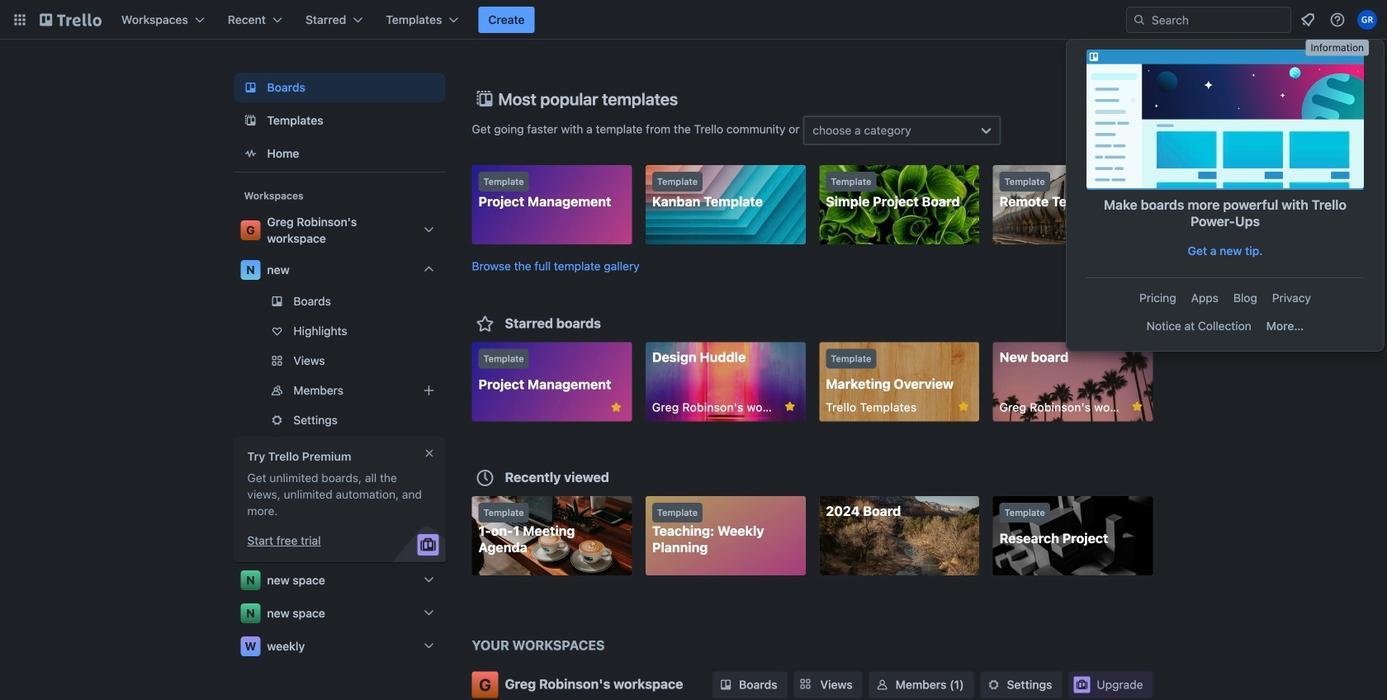 Task type: vqa. For each thing, say whether or not it's contained in the screenshot.
sm icon
yes



Task type: describe. For each thing, give the bounding box(es) containing it.
2 click to unstar this board. it will be removed from your starred list. image from the left
[[956, 399, 971, 414]]

3 sm image from the left
[[985, 677, 1002, 693]]

template board image
[[241, 111, 260, 130]]

back to home image
[[40, 7, 102, 33]]

1 click to unstar this board. it will be removed from your starred list. image from the left
[[782, 399, 797, 414]]

0 notifications image
[[1298, 10, 1318, 30]]

greg robinson (gregrobinson96) image
[[1357, 10, 1377, 30]]

search image
[[1133, 13, 1146, 26]]



Task type: locate. For each thing, give the bounding box(es) containing it.
board image
[[241, 78, 260, 97]]

add image
[[419, 381, 439, 400]]

home image
[[241, 144, 260, 163]]

0 horizontal spatial sm image
[[717, 677, 734, 693]]

1 horizontal spatial sm image
[[874, 677, 891, 693]]

open information menu image
[[1329, 12, 1346, 28]]

2 sm image from the left
[[874, 677, 891, 693]]

click to unstar this board. it will be removed from your starred list. image
[[782, 399, 797, 414], [956, 399, 971, 414]]

sm image
[[717, 677, 734, 693], [874, 677, 891, 693], [985, 677, 1002, 693]]

1 sm image from the left
[[717, 677, 734, 693]]

1 horizontal spatial click to unstar this board. it will be removed from your starred list. image
[[956, 399, 971, 414]]

0 horizontal spatial click to unstar this board. it will be removed from your starred list. image
[[782, 399, 797, 414]]

tooltip
[[1306, 40, 1369, 56]]

Search field
[[1126, 7, 1291, 33]]

primary element
[[0, 0, 1387, 40]]

click to unstar this board. it will be removed from your starred list. image
[[609, 400, 624, 415]]

2 horizontal spatial sm image
[[985, 677, 1002, 693]]



